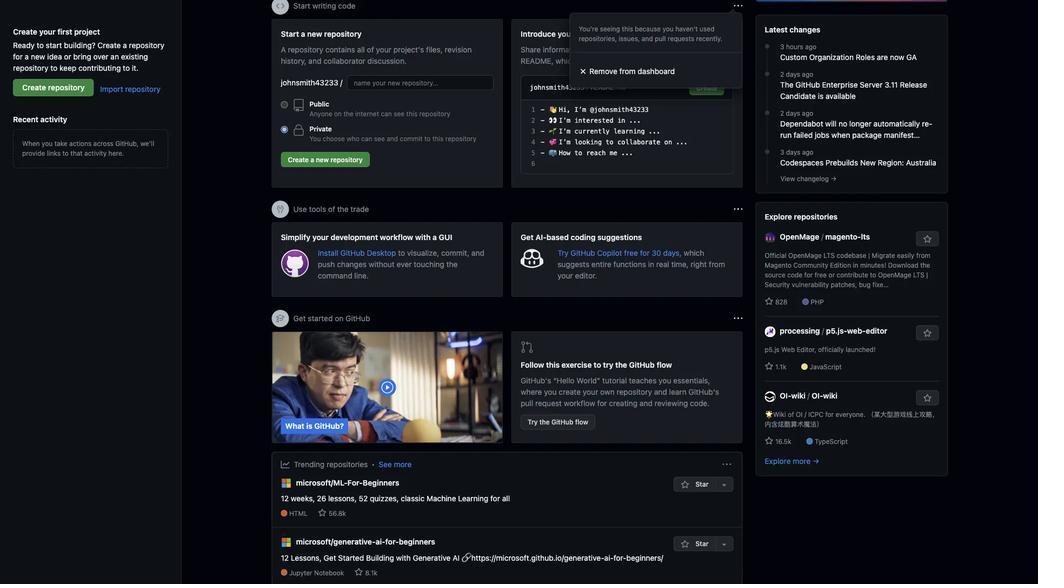 Task type: describe. For each thing, give the bounding box(es) containing it.
repositories for trending
[[327, 460, 368, 469]]

that
[[70, 149, 83, 157]]

1 horizontal spatial github's
[[689, 387, 719, 396]]

entire
[[592, 260, 612, 269]]

the right try
[[615, 360, 627, 369]]

2 wiki from the left
[[823, 391, 838, 400]]

/ for processing / p5.js-web-editor
[[822, 326, 824, 335]]

Repository name text field
[[347, 75, 494, 90]]

1 horizontal spatial lts
[[913, 271, 925, 279]]

create your first project ready to start building? create a repository for a new idea or bring over an existing repository to keep contributing to it.
[[13, 27, 164, 72]]

or inside official openmage lts codebase | migrate easily from magento community edition in minutes! download the source code for free or contribute to openmage lts | security vulnerability patches, bug fixe…
[[829, 271, 835, 279]]

star image for 12 lessons, get started building with generative ai 🔗 https://microsoft.github.io/generative-ai-for-beginners/'s "star" button
[[681, 540, 690, 549]]

@microsoft profile image
[[281, 537, 292, 548]]

a up history,
[[301, 29, 305, 38]]

1 vertical spatial openmage
[[789, 252, 822, 259]]

edition
[[830, 262, 851, 269]]

start writing code
[[293, 1, 356, 10]]

to left start
[[37, 41, 44, 49]]

days,
[[663, 248, 682, 257]]

github right started
[[346, 314, 370, 323]]

@oi-wiki profile image
[[765, 391, 776, 402]]

create up an
[[98, 41, 121, 49]]

1 horizontal spatial for-
[[614, 553, 627, 562]]

tools image
[[276, 205, 285, 214]]

here.
[[108, 149, 124, 157]]

readme,
[[521, 56, 554, 65]]

top
[[631, 56, 642, 65]]

will
[[826, 119, 837, 128]]

repository inside private you choose who can see and commit to this repository
[[445, 135, 477, 142]]

johnsmith43233 /
[[281, 78, 343, 87]]

try the github flow
[[528, 418, 588, 426]]

try github copilot free for 30 days,
[[558, 248, 684, 257]]

0 horizontal spatial readme
[[591, 84, 614, 91]]

try the github flow element
[[512, 332, 743, 443]]

explore more →
[[765, 457, 820, 466]]

0 horizontal spatial ai-
[[376, 537, 385, 546]]

to up me
[[606, 138, 614, 146]]

star for 12 lessons, get started building with generative ai 🔗 https://microsoft.github.io/generative-ai-for-beginners/
[[694, 540, 709, 547]]

0 horizontal spatial yourself
[[558, 29, 587, 38]]

start a new repository
[[281, 29, 362, 38]]

changes inside 2 days ago dependabot will no longer automatically re- run failed jobs when package manifest changes
[[780, 142, 810, 151]]

yourself inside the share information about yourself by creating a profile readme, which appears at the top of your profile page.
[[607, 45, 635, 54]]

explore repositories
[[765, 212, 838, 221]]

8.1k
[[365, 569, 378, 577]]

ago for custom
[[805, 43, 817, 51]]

to inside when you take actions across github, we'll provide links to that activity here.
[[63, 149, 69, 157]]

1 vertical spatial all
[[502, 494, 510, 503]]

openmage / magento-lts
[[780, 232, 870, 241]]

on inside 1 - 👋 hi, i'm @johnsmith43233 2 - 👀 i'm interested in ... 3 - 🌱 i'm currently learning ... 4 - 💞️ i'm looking to collaborate on ... 5 - 📫 how to reach me ... 6
[[665, 138, 672, 146]]

you inside when you take actions across github, we'll provide links to that activity here.
[[42, 140, 53, 147]]

which inside which suggests entire functions in real time, right from your editor.
[[684, 248, 704, 257]]

based
[[547, 233, 569, 241]]

creating inside the "github's "hello world" tutorial teaches you essentials, where you create your own repository and learn github's pull request workflow for creating and reviewing code."
[[609, 399, 638, 408]]

microsoft/ml-for-beginners link
[[296, 477, 400, 488]]

the inside public anyone on the internet can see this repository
[[344, 110, 354, 117]]

0 vertical spatial flow
[[657, 360, 672, 369]]

dot fill image for dependabot will no longer automatically re- run failed jobs when package manifest changes
[[763, 108, 772, 117]]

ago for dependabot
[[802, 110, 814, 117]]

repository down keep
[[48, 83, 85, 92]]

12 weeks, 26 lessons, 52 quizzes, classic machine learning for all
[[281, 494, 510, 503]]

time,
[[671, 260, 689, 269]]

1
[[531, 106, 535, 114]]

html
[[289, 510, 308, 517]]

4 - from the top
[[541, 138, 545, 146]]

you inside you're seeing this because you haven't used repositories, issues, and pull requests recently.
[[663, 25, 674, 33]]

i'm right hi,
[[575, 106, 586, 114]]

simplify
[[281, 233, 311, 241]]

real
[[656, 260, 669, 269]]

import repository
[[100, 84, 161, 93]]

recent
[[13, 115, 38, 124]]

to down idea
[[50, 63, 57, 72]]

1 why am i seeing this? image from the top
[[734, 2, 743, 10]]

now
[[890, 53, 905, 62]]

launched!
[[846, 346, 876, 353]]

failed
[[794, 131, 813, 140]]

can inside public anyone on the internet can see this repository
[[381, 110, 392, 117]]

from inside button
[[620, 67, 636, 76]]

your inside create your first project ready to start building? create a repository for a new idea or bring over an existing repository to keep contributing to it.
[[39, 27, 56, 36]]

0 horizontal spatial more
[[394, 460, 412, 469]]

contributing
[[78, 63, 121, 72]]

building?
[[64, 41, 96, 49]]

try the github flow link
[[521, 415, 595, 430]]

and inside you're seeing this because you haven't used repositories, issues, and pull requests recently.
[[642, 35, 653, 42]]

create for create your first project ready to start building? create a repository for a new idea or bring over an existing repository to keep contributing to it.
[[13, 27, 37, 36]]

github down request
[[552, 418, 574, 426]]

teaches
[[629, 376, 657, 385]]

the down request
[[540, 418, 550, 426]]

1 oi- from the left
[[780, 391, 791, 400]]

/ for johnsmith43233 / readme .md
[[586, 84, 590, 91]]

of inside 🌟 wiki of oi / icpc for everyone. （某大型游戏线上攻略， 内含炫酷算术魔法）
[[788, 411, 794, 418]]

you up "learn"
[[659, 376, 671, 385]]

3.11
[[885, 80, 898, 89]]

hours
[[786, 43, 804, 51]]

0 vertical spatial code
[[338, 1, 356, 10]]

to right how
[[575, 149, 582, 157]]

it.
[[132, 63, 139, 72]]

repository up contains
[[324, 29, 362, 38]]

repository up 'existing'
[[129, 41, 164, 49]]

... right me
[[622, 149, 633, 157]]

1 - from the top
[[541, 106, 545, 114]]

how
[[559, 149, 571, 157]]

simplify your development workflow with a gui element
[[272, 222, 503, 297]]

pull inside you're seeing this because you haven't used repositories, issues, and pull requests recently.
[[655, 35, 666, 42]]

start for start writing code
[[293, 1, 310, 10]]

internet
[[355, 110, 379, 117]]

（某大型游戏线上攻略，
[[868, 411, 939, 418]]

no
[[839, 119, 848, 128]]

roles
[[856, 53, 875, 62]]

github inside get ai-based coding suggestions element
[[571, 248, 595, 257]]

recent activity
[[13, 115, 67, 124]]

in for to
[[618, 117, 625, 124]]

a down ready
[[25, 52, 29, 61]]

community
[[794, 262, 828, 269]]

1 horizontal spatial |
[[927, 271, 928, 279]]

editor,
[[797, 346, 817, 353]]

is inside 'link'
[[306, 422, 312, 430]]

github up the teaches
[[629, 360, 655, 369]]

functions
[[614, 260, 646, 269]]

on for the
[[334, 110, 342, 117]]

github's "hello world" tutorial teaches you essentials, where you create your own repository and learn github's pull request workflow for creating and reviewing code.
[[521, 376, 719, 408]]

star image inside explore repositories navigation
[[765, 362, 774, 371]]

page.
[[695, 56, 714, 65]]

2 oi- from the left
[[812, 391, 823, 400]]

repository down ready
[[13, 63, 48, 72]]

0 vertical spatial profile
[[613, 29, 637, 38]]

code inside official openmage lts codebase | migrate easily from magento community edition in minutes! download the source code for free or contribute to openmage lts | security vulnerability patches, bug fixe…
[[788, 271, 803, 279]]

1 horizontal spatial get
[[324, 553, 336, 562]]

a inside the share information about yourself by creating a profile readme, which appears at the top of your profile page.
[[678, 45, 682, 54]]

star this repository image for openmage / magento-lts
[[923, 235, 932, 244]]

2 for dependabot will no longer automatically re- run failed jobs when package manifest changes
[[780, 110, 784, 117]]

explore for explore repositories
[[765, 212, 792, 221]]

0 horizontal spatial for-
[[385, 537, 399, 546]]

mortar board image
[[276, 314, 285, 323]]

world"
[[577, 376, 601, 385]]

when
[[832, 131, 850, 140]]

activity inside when you take actions across github, we'll provide links to that activity here.
[[84, 149, 107, 157]]

for right learning
[[491, 494, 500, 503]]

minutes!
[[860, 262, 887, 269]]

download
[[888, 262, 919, 269]]

repo details element for generative
[[281, 568, 663, 578]]

your inside the share information about yourself by creating a profile readme, which appears at the top of your profile page.
[[653, 56, 669, 65]]

/ inside 🌟 wiki of oi / icpc for everyone. （某大型游戏线上攻略， 内含炫酷算术魔法）
[[805, 411, 807, 418]]

→ for view changelog →
[[831, 175, 837, 183]]

to inside official openmage lts codebase | migrate easily from magento community edition in minutes! download the source code for free or contribute to openmage lts | security vulnerability patches, bug fixe…
[[870, 271, 876, 279]]

1 horizontal spatial ai-
[[604, 553, 614, 562]]

with inside 'element'
[[589, 29, 605, 38]]

codespaces prebuilds new region: australia link
[[780, 157, 939, 169]]

learn
[[669, 387, 687, 396]]

new inside create your first project ready to start building? create a repository for a new idea or bring over an existing repository to keep contributing to it.
[[31, 52, 45, 61]]

github,
[[115, 140, 139, 147]]

star image for 12 weeks, 26 lessons, 52 quizzes, classic machine learning for all's "star" button
[[681, 481, 690, 489]]

javascript
[[810, 363, 842, 371]]

command
[[318, 271, 352, 280]]

→ for explore more →
[[813, 457, 820, 466]]

for inside get ai-based coding suggestions element
[[640, 248, 650, 257]]

introduce
[[521, 29, 556, 38]]

this inside you're seeing this because you haven't used repositories, issues, and pull requests recently.
[[622, 25, 633, 33]]

johnsmith43233 / readme .md
[[530, 84, 626, 91]]

p5.js
[[765, 346, 780, 353]]

when you take actions across github, we'll provide links to that activity here.
[[22, 140, 154, 157]]

re-
[[922, 119, 933, 128]]

0 vertical spatial readme
[[639, 29, 670, 38]]

a repository contains all of your project's files, revision history, and collaborator discussion.
[[281, 45, 472, 65]]

3 inside 1 - 👋 hi, i'm @johnsmith43233 2 - 👀 i'm interested in ... 3 - 🌱 i'm currently learning ... 4 - 💞️ i'm looking to collaborate on ... 5 - 📫 how to reach me ... 6
[[531, 128, 535, 135]]

new for create
[[316, 156, 329, 163]]

the left trade
[[337, 205, 349, 214]]

line.
[[354, 271, 369, 280]]

git pull request image
[[521, 341, 534, 354]]

the inside the share information about yourself by creating a profile readme, which appears at the top of your profile page.
[[617, 56, 629, 65]]

... up collaborate
[[649, 128, 661, 135]]

in for security
[[853, 262, 859, 269]]

2 vertical spatial profile
[[671, 56, 693, 65]]

0 vertical spatial |
[[869, 252, 870, 259]]

free inside get ai-based coding suggestions element
[[624, 248, 638, 257]]

trending repositories · see more
[[294, 460, 412, 469]]

existing
[[121, 52, 148, 61]]

dot fill image for the github enterprise server 3.11 release candidate is available
[[763, 70, 772, 78]]

at
[[608, 56, 615, 65]]

3 for custom organization roles are now ga
[[780, 43, 784, 51]]

who
[[347, 135, 360, 142]]

remove from dashboard menu
[[570, 13, 743, 88]]

classic
[[401, 494, 425, 503]]

create for create a new repository
[[288, 156, 309, 163]]

... right collaborate
[[676, 138, 688, 146]]

x image
[[579, 67, 588, 76]]

ai-
[[536, 233, 547, 241]]

view changelog → link
[[781, 175, 837, 183]]

see inside private you choose who can see and commit to this repository
[[374, 135, 385, 142]]

project's
[[394, 45, 424, 54]]

2 - from the top
[[541, 117, 545, 124]]

repositories,
[[579, 35, 617, 42]]

import repository link
[[100, 84, 161, 93]]

4
[[531, 138, 535, 146]]

lock image
[[292, 124, 305, 137]]

12 for 12 lessons, get started building with generative ai 🔗 https://microsoft.github.io/generative-ai-for-beginners/
[[281, 553, 289, 562]]

repository down it.
[[125, 84, 161, 93]]

feed item heading menu image
[[723, 460, 731, 469]]

free inside official openmage lts codebase | migrate easily from magento community edition in minutes! download the source code for free or contribute to openmage lts | security vulnerability patches, bug fixe…
[[815, 271, 827, 279]]

3 - from the top
[[541, 128, 545, 135]]

2 vertical spatial openmage
[[878, 271, 912, 279]]

oi
[[796, 411, 803, 418]]

0 horizontal spatial github's
[[521, 376, 551, 385]]

dashboard
[[638, 67, 675, 76]]

for inside 🌟 wiki of oi / icpc for everyone. （某大型游戏线上攻略， 内含炫酷算术魔法）
[[825, 411, 834, 418]]

0 horizontal spatial activity
[[40, 115, 67, 124]]

you up request
[[544, 387, 557, 396]]

/ for openmage / magento-lts
[[821, 232, 824, 241]]

i'm down hi,
[[559, 117, 571, 124]]

what is github? element
[[272, 332, 503, 443]]

pull inside the "github's "hello world" tutorial teaches you essentials, where you create your own repository and learn github's pull request workflow for creating and reviewing code."
[[521, 399, 533, 408]]

30
[[652, 248, 661, 257]]

import
[[100, 84, 123, 93]]

essentials,
[[673, 376, 710, 385]]

1 - 👋 hi, i'm @johnsmith43233 2 - 👀 i'm interested in ... 3 - 🌱 i'm currently learning ... 4 - 💞️ i'm looking to collaborate on ... 5 - 📫 how to reach me ... 6
[[531, 106, 688, 168]]

started
[[338, 553, 364, 562]]

a right you're at the top right
[[607, 29, 611, 38]]

the inside to visualize, commit, and push changes without ever touching the command line.
[[446, 260, 458, 269]]

changes inside to visualize, commit, and push changes without ever touching the command line.
[[337, 260, 367, 269]]

a up 'existing'
[[123, 41, 127, 49]]

and inside private you choose who can see and commit to this repository
[[387, 135, 398, 142]]

to left it.
[[123, 63, 130, 72]]

manifest
[[884, 131, 914, 140]]

code image
[[276, 2, 285, 10]]

and down the teaches
[[640, 399, 653, 408]]

1 wiki from the left
[[791, 391, 806, 400]]

and inside to visualize, commit, and push changes without ever touching the command line.
[[472, 248, 485, 257]]

and up reviewing
[[654, 387, 667, 396]]

12 lessons, get started building with generative ai 🔗 https://microsoft.github.io/generative-ai-for-beginners/
[[281, 553, 663, 562]]

0 horizontal spatial with
[[396, 553, 411, 562]]

your inside which suggests entire functions in real time, right from your editor.
[[558, 271, 573, 280]]

0 vertical spatial openmage
[[780, 232, 820, 241]]



Task type: vqa. For each thing, say whether or not it's contained in the screenshot.


Task type: locate. For each thing, give the bounding box(es) containing it.
12
[[281, 494, 289, 503], [281, 553, 289, 562]]

repositories inside explore repositories navigation
[[794, 212, 838, 221]]

dependabot will no longer automatically re- run failed jobs when package manifest changes link
[[780, 118, 939, 151]]

repository inside button
[[331, 156, 363, 163]]

repository right 'commit'
[[445, 135, 477, 142]]

0 vertical spatial can
[[381, 110, 392, 117]]

start for start a new repository
[[281, 29, 299, 38]]

1 horizontal spatial is
[[818, 92, 824, 101]]

star button for 12 lessons, get started building with generative ai 🔗 https://microsoft.github.io/generative-ai-for-beginners/
[[674, 536, 715, 551]]

from
[[620, 67, 636, 76], [916, 252, 931, 259], [709, 260, 725, 269]]

with inside 'element'
[[415, 233, 431, 241]]

wiki up 'icpc' on the right bottom of the page
[[823, 391, 838, 400]]

0 horizontal spatial is
[[306, 422, 312, 430]]

new
[[860, 158, 876, 167]]

- left the '👋'
[[541, 106, 545, 114]]

create a new repository
[[288, 156, 363, 163]]

in inside official openmage lts codebase | migrate easily from magento community edition in minutes! download the source code for free or contribute to openmage lts | security vulnerability patches, bug fixe…
[[853, 262, 859, 269]]

star image for 8.1k link
[[355, 568, 363, 577]]

more down 内含炫酷算术魔法）
[[793, 457, 811, 466]]

which inside the share information about yourself by creating a profile readme, which appears at the top of your profile page.
[[556, 56, 576, 65]]

1 horizontal spatial or
[[829, 271, 835, 279]]

for
[[13, 52, 23, 61], [640, 248, 650, 257], [805, 271, 813, 279], [597, 399, 607, 408], [825, 411, 834, 418], [491, 494, 500, 503]]

1 vertical spatial from
[[916, 252, 931, 259]]

on right started
[[335, 314, 344, 323]]

2 add this repository to a list image from the top
[[720, 540, 729, 549]]

/ up 'icpc' on the right bottom of the page
[[808, 391, 810, 400]]

lts up edition
[[824, 252, 835, 259]]

1 horizontal spatial see
[[394, 110, 405, 117]]

0 vertical spatial changes
[[790, 25, 821, 34]]

0 horizontal spatial oi-
[[780, 391, 791, 400]]

to inside private you choose who can see and commit to this repository
[[425, 135, 431, 142]]

ai-
[[376, 537, 385, 546], [604, 553, 614, 562]]

and down because at the top of page
[[642, 35, 653, 42]]

1 vertical spatial star this repository image
[[923, 394, 932, 403]]

why am i seeing this? image
[[734, 314, 743, 323]]

0 horizontal spatial |
[[869, 252, 870, 259]]

tutorial
[[603, 376, 627, 385]]

your down suggests
[[558, 271, 573, 280]]

actions
[[69, 140, 92, 147]]

johnsmith43233 inside the create a new repository element
[[281, 78, 338, 87]]

choose
[[323, 135, 345, 142]]

ai
[[453, 553, 460, 562]]

hi,
[[559, 106, 571, 114]]

collaborate
[[618, 138, 661, 146]]

of right top
[[644, 56, 651, 65]]

and left 'commit'
[[387, 135, 398, 142]]

1 star button from the top
[[674, 477, 715, 492]]

1 explore from the top
[[765, 212, 792, 221]]

0 vertical spatial lts
[[824, 252, 835, 259]]

all up collaborator
[[357, 45, 365, 54]]

1 dot fill image from the top
[[763, 42, 772, 51]]

contribute
[[837, 271, 868, 279]]

what is github? image
[[272, 332, 502, 443]]

reviewing
[[655, 399, 688, 408]]

your inside the "github's "hello world" tutorial teaches you essentials, where you create your own repository and learn github's pull request workflow for creating and reviewing code."
[[583, 387, 598, 396]]

looking
[[575, 138, 602, 146]]

right
[[691, 260, 707, 269]]

more inside explore repositories navigation
[[793, 457, 811, 466]]

a
[[281, 45, 286, 54]]

try inside get ai-based coding suggestions element
[[558, 248, 569, 257]]

1 days from the top
[[786, 71, 800, 78]]

collaborator
[[324, 56, 366, 65]]

0 horizontal spatial get
[[293, 314, 306, 323]]

repo details element down 12 weeks, 26 lessons, 52 quizzes, classic machine learning for all
[[281, 509, 510, 518]]

1 vertical spatial github's
[[689, 387, 719, 396]]

- left 📫
[[541, 149, 545, 157]]

github up suggests
[[571, 248, 595, 257]]

the inside official openmage lts codebase | migrate easily from magento community edition in minutes! download the source code for free or contribute to openmage lts | security vulnerability patches, bug fixe…
[[921, 262, 930, 269]]

1 horizontal spatial in
[[648, 260, 654, 269]]

in left real
[[648, 260, 654, 269]]

0 vertical spatial which
[[556, 56, 576, 65]]

2 inside 2 days ago the github enterprise server 3.11 release candidate is available
[[780, 71, 784, 78]]

days up the
[[786, 71, 800, 78]]

own
[[600, 387, 615, 396]]

2 vertical spatial get
[[324, 553, 336, 562]]

1 horizontal spatial wiki
[[823, 391, 838, 400]]

i'm right '🌱'
[[559, 128, 571, 135]]

which suggests entire functions in real time, right from your editor.
[[558, 248, 725, 280]]

new for start
[[307, 29, 322, 38]]

suggestions
[[598, 233, 642, 241]]

None radio
[[281, 101, 288, 108], [281, 126, 288, 133], [281, 101, 288, 108], [281, 126, 288, 133]]

3 for codespaces prebuilds new region: australia
[[780, 148, 784, 156]]

for right 'icpc' on the right bottom of the page
[[825, 411, 834, 418]]

your inside a repository contains all of your project's files, revision history, and collaborator discussion.
[[376, 45, 392, 54]]

to left try
[[594, 360, 601, 369]]

0 horizontal spatial johnsmith43233
[[281, 78, 338, 87]]

repositories for explore
[[794, 212, 838, 221]]

repository up history,
[[288, 45, 323, 54]]

introduce yourself with a profile readme element
[[512, 19, 743, 188]]

1 vertical spatial new
[[31, 52, 45, 61]]

you up the links
[[42, 140, 53, 147]]

0 vertical spatial →
[[831, 175, 837, 183]]

2 inside 2 days ago dependabot will no longer automatically re- run failed jobs when package manifest changes
[[780, 110, 784, 117]]

get ai-based coding suggestions element
[[512, 222, 743, 297]]

days for codespaces
[[786, 148, 801, 156]]

see inside public anyone on the internet can see this repository
[[394, 110, 405, 117]]

use tools of the trade
[[293, 205, 369, 214]]

explore
[[765, 212, 792, 221], [765, 457, 791, 466]]

can inside private you choose who can see and commit to this repository
[[361, 135, 372, 142]]

star this repository image
[[923, 235, 932, 244], [923, 394, 932, 403]]

weeks,
[[291, 494, 315, 503]]

or inside create your first project ready to start building? create a repository for a new idea or bring over an existing repository to keep contributing to it.
[[64, 52, 71, 61]]

provide
[[22, 149, 45, 157]]

- left '🌱'
[[541, 128, 545, 135]]

2 vertical spatial changes
[[337, 260, 367, 269]]

2 for the github enterprise server 3.11 release candidate is available
[[780, 71, 784, 78]]

in inside 1 - 👋 hi, i'm @johnsmith43233 2 - 👀 i'm interested in ... 3 - 🌱 i'm currently learning ... 4 - 💞️ i'm looking to collaborate on ... 5 - 📫 how to reach me ... 6
[[618, 117, 625, 124]]

1 horizontal spatial yourself
[[607, 45, 635, 54]]

a inside 'element'
[[433, 233, 437, 241]]

0 vertical spatial repositories
[[794, 212, 838, 221]]

workflow inside 'element'
[[380, 233, 413, 241]]

openmage down explore repositories at the right of page
[[780, 232, 820, 241]]

1 vertical spatial flow
[[575, 418, 588, 426]]

2 inside 1 - 👋 hi, i'm @johnsmith43233 2 - 👀 i'm interested in ... 3 - 🌱 i'm currently learning ... 4 - 💞️ i'm looking to collaborate on ... 5 - 📫 how to reach me ... 6
[[531, 117, 535, 124]]

play image
[[381, 381, 394, 394]]

revision
[[445, 45, 472, 54]]

a down requests
[[678, 45, 682, 54]]

·
[[372, 460, 374, 469]]

add this repository to a list image for 12 lessons, get started building with generative ai 🔗 https://microsoft.github.io/generative-ai-for-beginners/
[[720, 540, 729, 549]]

lessons,
[[291, 553, 322, 562]]

where
[[521, 387, 542, 396]]

0 horizontal spatial workflow
[[380, 233, 413, 241]]

johnsmith43233 up the '👋'
[[530, 84, 585, 91]]

None submit
[[689, 80, 724, 95]]

and right commit,
[[472, 248, 485, 257]]

from right the right
[[709, 260, 725, 269]]

-
[[541, 106, 545, 114], [541, 117, 545, 124], [541, 128, 545, 135], [541, 138, 545, 146], [541, 149, 545, 157]]

days for the
[[786, 71, 800, 78]]

without
[[369, 260, 395, 269]]

5 - from the top
[[541, 149, 545, 157]]

1 vertical spatial yourself
[[607, 45, 635, 54]]

3 days ago codespaces prebuilds new region: australia
[[780, 148, 937, 167]]

0 vertical spatial activity
[[40, 115, 67, 124]]

0 vertical spatial start
[[293, 1, 310, 10]]

ago for the
[[802, 71, 814, 78]]

@processing profile image
[[765, 326, 776, 337]]

files,
[[426, 45, 443, 54]]

can
[[381, 110, 392, 117], [361, 135, 372, 142]]

code
[[338, 1, 356, 10], [788, 271, 803, 279]]

from inside official openmage lts codebase | migrate easily from magento community edition in minutes! download the source code for free or contribute to openmage lts | security vulnerability patches, bug fixe…
[[916, 252, 931, 259]]

the left internet
[[344, 110, 354, 117]]

all inside a repository contains all of your project's files, revision history, and collaborator discussion.
[[357, 45, 365, 54]]

remove
[[590, 67, 618, 76]]

ago inside 3 days ago codespaces prebuilds new region: australia
[[802, 148, 814, 156]]

on for github
[[335, 314, 344, 323]]

of right tools
[[328, 205, 335, 214]]

changes up hours
[[790, 25, 821, 34]]

0 vertical spatial or
[[64, 52, 71, 61]]

1 vertical spatial star image
[[765, 437, 774, 445]]

your up dashboard
[[653, 56, 669, 65]]

information
[[543, 45, 583, 54]]

this inside public anyone on the internet can see this repository
[[406, 110, 418, 117]]

2 vertical spatial from
[[709, 260, 725, 269]]

1 vertical spatial star button
[[674, 536, 715, 551]]

3 inside 3 hours ago custom organization roles are now ga
[[780, 43, 784, 51]]

get for get started on github
[[293, 314, 306, 323]]

1 repo details element from the top
[[281, 509, 510, 518]]

yourself down issues,
[[607, 45, 635, 54]]

this inside private you choose who can see and commit to this repository
[[432, 135, 444, 142]]

https://microsoft.github.io/generative-
[[471, 553, 604, 562]]

commit
[[400, 135, 423, 142]]

generative
[[413, 553, 451, 562]]

for inside the "github's "hello world" tutorial teaches you essentials, where you create your own repository and learn github's pull request workflow for creating and reviewing code."
[[597, 399, 607, 408]]

explore for explore more →
[[765, 457, 791, 466]]

repository
[[324, 29, 362, 38], [129, 41, 164, 49], [288, 45, 323, 54], [13, 63, 48, 72], [48, 83, 85, 92], [125, 84, 161, 93], [419, 110, 450, 117], [445, 135, 477, 142], [331, 156, 363, 163], [617, 387, 652, 396]]

1 vertical spatial with
[[415, 233, 431, 241]]

get for get ai-based coding suggestions
[[521, 233, 534, 241]]

828
[[774, 298, 788, 306]]

12 for 12 weeks, 26 lessons, 52 quizzes, classic machine learning for all
[[281, 494, 289, 503]]

get inside get ai-based coding suggestions element
[[521, 233, 534, 241]]

creating inside the share information about yourself by creating a profile readme, which appears at the top of your profile page.
[[647, 45, 676, 54]]

repo details element
[[281, 509, 510, 518], [281, 568, 663, 578]]

2 star from the top
[[694, 540, 709, 547]]

oi- right @oi-wiki profile 'icon'
[[780, 391, 791, 400]]

try inside 'element'
[[528, 418, 538, 426]]

star image inside repo details element
[[355, 568, 363, 577]]

see
[[394, 110, 405, 117], [374, 135, 385, 142]]

can right internet
[[381, 110, 392, 117]]

and right history,
[[308, 56, 321, 65]]

0 vertical spatial days
[[786, 71, 800, 78]]

is
[[818, 92, 824, 101], [306, 422, 312, 430]]

0 vertical spatial dot fill image
[[763, 42, 772, 51]]

56.8k link
[[318, 509, 346, 517]]

on inside public anyone on the internet can see this repository
[[334, 110, 342, 117]]

and inside a repository contains all of your project's files, revision history, and collaborator discussion.
[[308, 56, 321, 65]]

days inside 3 days ago codespaces prebuilds new region: australia
[[786, 148, 801, 156]]

0 vertical spatial 3
[[780, 43, 784, 51]]

your up start
[[39, 27, 56, 36]]

with down beginners
[[396, 553, 411, 562]]

2 repo details element from the top
[[281, 568, 663, 578]]

discussion.
[[368, 56, 407, 65]]

create up ready
[[13, 27, 37, 36]]

from inside which suggests entire functions in real time, right from your editor.
[[709, 260, 725, 269]]

12 down @microsoft profile icon
[[281, 494, 289, 503]]

1 vertical spatial get
[[293, 314, 306, 323]]

0 horizontal spatial free
[[624, 248, 638, 257]]

to inside try the github flow 'element'
[[594, 360, 601, 369]]

start inside the create a new repository element
[[281, 29, 299, 38]]

of up the discussion.
[[367, 45, 374, 54]]

changes down failed
[[780, 142, 810, 151]]

project
[[74, 27, 100, 36]]

openmage down download
[[878, 271, 912, 279]]

2 explore from the top
[[765, 457, 791, 466]]

3 hours ago custom organization roles are now ga
[[780, 43, 917, 62]]

0 horizontal spatial →
[[813, 457, 820, 466]]

of
[[367, 45, 374, 54], [644, 56, 651, 65], [328, 205, 335, 214], [788, 411, 794, 418]]

appears
[[578, 56, 606, 65]]

0 horizontal spatial code
[[338, 1, 356, 10]]

2 days from the top
[[786, 110, 800, 117]]

star image for openmage
[[765, 297, 774, 306]]

this inside try the github flow 'element'
[[546, 360, 560, 369]]

by
[[637, 45, 645, 54]]

is inside 2 days ago the github enterprise server 3.11 release candidate is available
[[818, 92, 824, 101]]

we'll
[[140, 140, 154, 147]]

1 horizontal spatial readme
[[639, 29, 670, 38]]

/ inside the create a new repository element
[[340, 78, 343, 87]]

1 star from the top
[[694, 481, 709, 488]]

to up ever
[[398, 248, 405, 257]]

2 star this repository image from the top
[[923, 394, 932, 403]]

your up install
[[312, 233, 329, 241]]

of inside the share information about yourself by creating a profile readme, which appears at the top of your profile page.
[[644, 56, 651, 65]]

try for try the github flow
[[528, 418, 538, 426]]

ago for codespaces
[[802, 148, 814, 156]]

processing
[[780, 326, 820, 335]]

issues,
[[619, 35, 640, 42]]

wiki
[[773, 411, 786, 418]]

create inside button
[[288, 156, 309, 163]]

microsoft/generative-
[[296, 537, 376, 546]]

i'm up how
[[559, 138, 571, 146]]

days for dependabot
[[786, 110, 800, 117]]

"hello
[[553, 376, 575, 385]]

code up vulnerability
[[788, 271, 803, 279]]

organization
[[809, 53, 854, 62]]

- left 💞️
[[541, 138, 545, 146]]

1 star this repository image from the top
[[923, 235, 932, 244]]

writing
[[312, 1, 336, 10]]

github inside 2 days ago the github enterprise server 3.11 release candidate is available
[[796, 80, 820, 89]]

star button for 12 weeks, 26 lessons, 52 quizzes, classic machine learning for all
[[674, 477, 715, 492]]

2 vertical spatial star image
[[318, 509, 327, 517]]

this right 'commit'
[[432, 135, 444, 142]]

github inside simplify your development workflow with a gui 'element'
[[340, 248, 365, 257]]

star this repository image for oi-wiki / oi-wiki
[[923, 394, 932, 403]]

0 vertical spatial creating
[[647, 45, 676, 54]]

1 vertical spatial try
[[528, 418, 538, 426]]

star image down 🌟
[[765, 437, 774, 445]]

1 horizontal spatial workflow
[[564, 399, 595, 408]]

workflow inside the "github's "hello world" tutorial teaches you essentials, where you create your own repository and learn github's pull request workflow for creating and reviewing code."
[[564, 399, 595, 408]]

1 horizontal spatial →
[[831, 175, 837, 183]]

in up contribute
[[853, 262, 859, 269]]

0 horizontal spatial see
[[374, 135, 385, 142]]

ago right hours
[[805, 43, 817, 51]]

0 vertical spatial yourself
[[558, 29, 587, 38]]

star image
[[765, 297, 774, 306], [765, 437, 774, 445], [318, 509, 327, 517]]

1 horizontal spatial with
[[415, 233, 431, 241]]

official
[[765, 252, 787, 259]]

repo details element containing jupyter notebook
[[281, 568, 663, 578]]

quizzes,
[[370, 494, 399, 503]]

1 horizontal spatial which
[[684, 248, 704, 257]]

get up notebook
[[324, 553, 336, 562]]

/ right oi
[[805, 411, 807, 418]]

star image for oi-
[[765, 437, 774, 445]]

repo details element containing html
[[281, 509, 510, 518]]

history,
[[281, 56, 306, 65]]

on right anyone
[[334, 110, 342, 117]]

/ inside introduce yourself with a profile readme 'element'
[[586, 84, 590, 91]]

for inside create your first project ready to start building? create a repository for a new idea or bring over an existing repository to keep contributing to it.
[[13, 52, 23, 61]]

ga
[[907, 53, 917, 62]]

editor
[[866, 326, 888, 335]]

for-
[[348, 478, 363, 487]]

1 vertical spatial explore
[[765, 457, 791, 466]]

gui
[[439, 233, 452, 241]]

2 horizontal spatial with
[[589, 29, 605, 38]]

2 why am i seeing this? image from the top
[[734, 205, 743, 214]]

0 vertical spatial pull
[[655, 35, 666, 42]]

github's up where
[[521, 376, 551, 385]]

repo details element for classic
[[281, 509, 510, 518]]

0 vertical spatial star image
[[765, 297, 774, 306]]

2 horizontal spatial in
[[853, 262, 859, 269]]

dot fill image
[[763, 42, 772, 51], [763, 70, 772, 78], [763, 108, 772, 117]]

explore down 16.5k
[[765, 457, 791, 466]]

1 horizontal spatial free
[[815, 271, 827, 279]]

0 vertical spatial from
[[620, 67, 636, 76]]

learning
[[614, 128, 645, 135]]

2 horizontal spatial get
[[521, 233, 534, 241]]

0 vertical spatial star
[[694, 481, 709, 488]]

to inside to visualize, commit, and push changes without ever touching the command line.
[[398, 248, 405, 257]]

none submit inside introduce yourself with a profile readme 'element'
[[689, 80, 724, 95]]

with up about
[[589, 29, 605, 38]]

2 star button from the top
[[674, 536, 715, 551]]

star image
[[765, 362, 774, 371], [681, 481, 690, 489], [681, 540, 690, 549], [355, 568, 363, 577]]

to down take
[[63, 149, 69, 157]]

try down request
[[528, 418, 538, 426]]

the right download
[[921, 262, 930, 269]]

3 days from the top
[[786, 148, 801, 156]]

australia
[[906, 158, 937, 167]]

2 12 from the top
[[281, 553, 289, 562]]

2 vertical spatial dot fill image
[[763, 108, 772, 117]]

0 horizontal spatial or
[[64, 52, 71, 61]]

3 right dot fill image
[[780, 148, 784, 156]]

1 vertical spatial which
[[684, 248, 704, 257]]

3 dot fill image from the top
[[763, 108, 772, 117]]

1 vertical spatial profile
[[684, 45, 706, 54]]

add this repository to a list image
[[720, 481, 729, 489], [720, 540, 729, 549]]

1 vertical spatial ai-
[[604, 553, 614, 562]]

johnsmith43233 for johnsmith43233 /
[[281, 78, 338, 87]]

1 vertical spatial dot fill image
[[763, 70, 772, 78]]

create up recent activity
[[22, 83, 46, 92]]

create for create repository
[[22, 83, 46, 92]]

1 add this repository to a list image from the top
[[720, 481, 729, 489]]

custom
[[780, 53, 807, 62]]

first
[[57, 27, 72, 36]]

i'm
[[575, 106, 586, 114], [559, 117, 571, 124], [559, 128, 571, 135], [559, 138, 571, 146]]

0 horizontal spatial repositories
[[327, 460, 368, 469]]

ago inside 2 days ago dependabot will no longer automatically re- run failed jobs when package manifest changes
[[802, 110, 814, 117]]

to right 'commit'
[[425, 135, 431, 142]]

explore repositories navigation
[[756, 202, 948, 476]]

add this repository to a list image for 12 weeks, 26 lessons, 52 quizzes, classic machine learning for all
[[720, 481, 729, 489]]

a left gui
[[433, 233, 437, 241]]

1 vertical spatial for-
[[614, 553, 627, 562]]

star this repository image
[[923, 329, 932, 338]]

star for 12 weeks, 26 lessons, 52 quizzes, classic machine learning for all
[[694, 481, 709, 488]]

0 horizontal spatial pull
[[521, 399, 533, 408]]

github desktop image
[[281, 249, 309, 278]]

flow down create on the bottom right
[[575, 418, 588, 426]]

johnsmith43233 up public
[[281, 78, 338, 87]]

2 vertical spatial days
[[786, 148, 801, 156]]

0 horizontal spatial flow
[[575, 418, 588, 426]]

on right collaborate
[[665, 138, 672, 146]]

graph image
[[281, 460, 290, 469]]

/ for johnsmith43233 /
[[340, 78, 343, 87]]

star image inside repo details element
[[318, 509, 327, 517]]

2 days ago the github enterprise server 3.11 release candidate is available
[[780, 71, 927, 101]]

|
[[869, 252, 870, 259], [927, 271, 928, 279]]

1 vertical spatial 3
[[531, 128, 535, 135]]

repo image
[[292, 99, 305, 112]]

in down @johnsmith43233
[[618, 117, 625, 124]]

more right see
[[394, 460, 412, 469]]

ago inside 3 hours ago custom organization roles are now ga
[[805, 43, 817, 51]]

1 vertical spatial lts
[[913, 271, 925, 279]]

repositories up microsoft/ml-for-beginners
[[327, 460, 368, 469]]

repository inside the "github's "hello world" tutorial teaches you essentials, where you create your own repository and learn github's pull request workflow for creating and reviewing code."
[[617, 387, 652, 396]]

johnsmith43233 for johnsmith43233 / readme .md
[[530, 84, 585, 91]]

code right writing
[[338, 1, 356, 10]]

johnsmith43233 inside introduce yourself with a profile readme 'element'
[[530, 84, 585, 91]]

... up the learning
[[629, 117, 641, 124]]

new down writing
[[307, 29, 322, 38]]

repositories up "openmage / magento-lts"
[[794, 212, 838, 221]]

repository inside public anyone on the internet can see this repository
[[419, 110, 450, 117]]

2 dot fill image from the top
[[763, 70, 772, 78]]

github down development
[[340, 248, 365, 257]]

0 vertical spatial free
[[624, 248, 638, 257]]

create a new repository element
[[281, 28, 494, 171]]

try for try github copilot free for 30 days,
[[558, 248, 569, 257]]

you
[[310, 135, 321, 142]]

this up issues,
[[622, 25, 633, 33]]

latest changes
[[765, 25, 821, 34]]

0 vertical spatial ai-
[[376, 537, 385, 546]]

.md
[[614, 84, 626, 91]]

in inside which suggests entire functions in real time, right from your editor.
[[648, 260, 654, 269]]

@microsoft profile image
[[281, 478, 292, 489]]

/ left magento-
[[821, 232, 824, 241]]

building
[[366, 553, 394, 562]]

the
[[780, 80, 794, 89]]

0 vertical spatial try
[[558, 248, 569, 257]]

3 inside 3 days ago codespaces prebuilds new region: australia
[[780, 148, 784, 156]]

repository inside a repository contains all of your project's files, revision history, and collaborator discussion.
[[288, 45, 323, 54]]

1 vertical spatial on
[[665, 138, 672, 146]]

source
[[765, 271, 786, 279]]

for inside official openmage lts codebase | migrate easily from magento community edition in minutes! download the source code for free or contribute to openmage lts | security vulnerability patches, bug fixe…
[[805, 271, 813, 279]]

p5.js web editor, officially launched!
[[765, 346, 876, 353]]

oi- up 'icpc' on the right bottom of the page
[[812, 391, 823, 400]]

see right who
[[374, 135, 385, 142]]

1 horizontal spatial repositories
[[794, 212, 838, 221]]

1 horizontal spatial activity
[[84, 149, 107, 157]]

candidate
[[780, 92, 816, 101]]

0 vertical spatial github's
[[521, 376, 551, 385]]

1 vertical spatial |
[[927, 271, 928, 279]]

1 vertical spatial repo details element
[[281, 568, 663, 578]]

1 vertical spatial code
[[788, 271, 803, 279]]

→ down prebuilds
[[831, 175, 837, 183]]

0 vertical spatial 12
[[281, 494, 289, 503]]

about
[[585, 45, 605, 54]]

1 12 from the top
[[281, 494, 289, 503]]

2 vertical spatial with
[[396, 553, 411, 562]]

1 vertical spatial pull
[[521, 399, 533, 408]]

your up the discussion.
[[376, 45, 392, 54]]

why am i seeing this? image
[[734, 2, 743, 10], [734, 205, 743, 214]]

days up dependabot
[[786, 110, 800, 117]]

1 horizontal spatial from
[[709, 260, 725, 269]]

0 horizontal spatial from
[[620, 67, 636, 76]]

2 vertical spatial new
[[316, 156, 329, 163]]

requests
[[668, 35, 694, 42]]

your inside simplify your development workflow with a gui 'element'
[[312, 233, 329, 241]]

dot fill image for custom organization roles are now ga
[[763, 42, 772, 51]]

coding
[[571, 233, 596, 241]]

@openmage profile image
[[765, 232, 776, 243]]

1 vertical spatial repositories
[[327, 460, 368, 469]]

dot fill image
[[763, 147, 772, 156]]

across
[[93, 140, 114, 147]]

ago inside 2 days ago the github enterprise server 3.11 release candidate is available
[[802, 71, 814, 78]]

of inside a repository contains all of your project's files, revision history, and collaborator discussion.
[[367, 45, 374, 54]]

to down minutes!
[[870, 271, 876, 279]]

a inside button
[[311, 156, 314, 163]]



